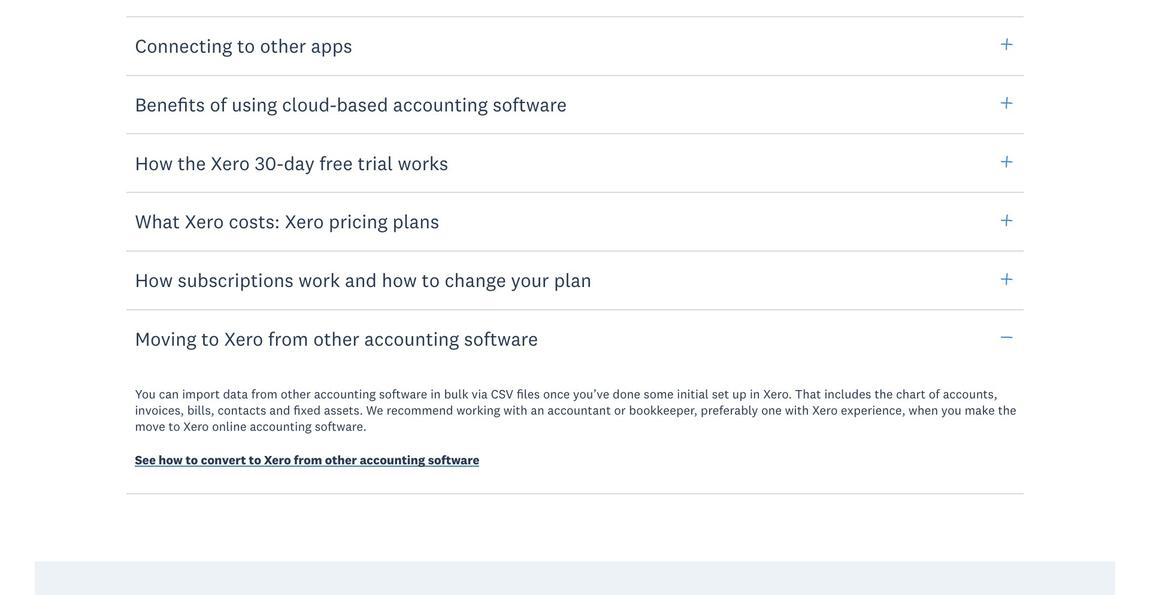 Task type: describe. For each thing, give the bounding box(es) containing it.
the inside dropdown button
[[178, 151, 206, 175]]

csv
[[491, 386, 514, 402]]

software inside dropdown button
[[493, 92, 567, 116]]

xero left '30-'
[[211, 151, 250, 175]]

assets.
[[324, 402, 363, 418]]

and inside dropdown button
[[345, 268, 377, 292]]

connecting
[[135, 34, 232, 58]]

trial
[[358, 151, 393, 175]]

moving to xero from other accounting software element
[[115, 369, 1037, 495]]

how inside moving to xero from other accounting software element
[[159, 452, 183, 468]]

to up using
[[237, 34, 255, 58]]

your
[[511, 268, 550, 292]]

accountant
[[548, 402, 611, 418]]

files
[[517, 386, 540, 402]]

bulk
[[444, 386, 469, 402]]

how subscriptions work and how to change your plan button
[[127, 250, 1024, 310]]

connecting to other apps button
[[127, 16, 1024, 76]]

other inside you can import data from other accounting software in bulk via csv files once you've done some initial set up in xero. that includes the chart of accounts, invoices, bills, contacts and fixed assets. we recommend working with an accountant or bookkeeper, preferably one with xero experience, when you make the move to xero online accounting software.
[[281, 386, 311, 402]]

change
[[445, 268, 506, 292]]

connecting to other apps
[[135, 34, 353, 58]]

how for how the xero 30-day free trial works
[[135, 151, 173, 175]]

some
[[644, 386, 674, 402]]

see how to convert to xero from other accounting software link
[[135, 452, 480, 471]]

how the xero 30-day free trial works button
[[127, 133, 1024, 193]]

what xero costs: xero pricing plans button
[[127, 192, 1024, 252]]

that
[[796, 386, 822, 402]]

contacts
[[218, 402, 267, 418]]

convert
[[201, 452, 246, 468]]

free
[[320, 151, 353, 175]]

1 horizontal spatial the
[[875, 386, 894, 402]]

to right "moving"
[[201, 327, 219, 351]]

apps
[[311, 34, 353, 58]]

what xero costs: xero pricing plans
[[135, 209, 440, 233]]

from inside dropdown button
[[268, 327, 309, 351]]

xero right what at the left top of the page
[[185, 209, 224, 233]]

you've
[[574, 386, 610, 402]]

30-
[[255, 151, 284, 175]]

xero right convert
[[264, 452, 291, 468]]

2 in from the left
[[750, 386, 761, 402]]

of inside dropdown button
[[210, 92, 227, 116]]

2 horizontal spatial the
[[999, 402, 1017, 418]]

to inside you can import data from other accounting software in bulk via csv files once you've done some initial set up in xero. that includes the chart of accounts, invoices, bills, contacts and fixed assets. we recommend working with an accountant or bookkeeper, preferably one with xero experience, when you make the move to xero online accounting software.
[[169, 419, 180, 435]]

see
[[135, 452, 156, 468]]

data
[[223, 386, 248, 402]]

2 vertical spatial from
[[294, 452, 322, 468]]

accounting inside dropdown button
[[393, 92, 488, 116]]

how for how subscriptions work and how to change your plan
[[135, 268, 173, 292]]

benefits of using cloud-based accounting software button
[[127, 74, 1024, 135]]

and inside you can import data from other accounting software in bulk via csv files once you've done some initial set up in xero. that includes the chart of accounts, invoices, bills, contacts and fixed assets. we recommend working with an accountant or bookkeeper, preferably one with xero experience, when you make the move to xero online accounting software.
[[270, 402, 291, 418]]

done
[[613, 386, 641, 402]]

accounts,
[[944, 386, 998, 402]]

plans
[[393, 209, 440, 233]]

works
[[398, 151, 449, 175]]



Task type: vqa. For each thing, say whether or not it's contained in the screenshot.
the 'other'
yes



Task type: locate. For each thing, give the bounding box(es) containing it.
xero down bills, on the left of the page
[[183, 419, 209, 435]]

0 horizontal spatial and
[[270, 402, 291, 418]]

how up what at the left top of the page
[[135, 151, 173, 175]]

xero up data
[[224, 327, 263, 351]]

in right up
[[750, 386, 761, 402]]

to
[[237, 34, 255, 58], [422, 268, 440, 292], [201, 327, 219, 351], [169, 419, 180, 435], [186, 452, 198, 468], [249, 452, 261, 468]]

bookkeeper,
[[629, 402, 698, 418]]

1 horizontal spatial how
[[382, 268, 417, 292]]

1 vertical spatial and
[[270, 402, 291, 418]]

invoices,
[[135, 402, 184, 418]]

chart
[[897, 386, 926, 402]]

1 vertical spatial how
[[135, 268, 173, 292]]

how
[[135, 151, 173, 175], [135, 268, 173, 292]]

1 vertical spatial the
[[875, 386, 894, 402]]

via
[[472, 386, 488, 402]]

we
[[366, 402, 384, 418]]

to left the change
[[422, 268, 440, 292]]

bills,
[[187, 402, 215, 418]]

initial
[[677, 386, 709, 402]]

1 how from the top
[[135, 151, 173, 175]]

and
[[345, 268, 377, 292], [270, 402, 291, 418]]

with down the files
[[504, 402, 528, 418]]

xero down that
[[813, 402, 838, 418]]

the
[[178, 151, 206, 175], [875, 386, 894, 402], [999, 402, 1017, 418]]

other
[[260, 34, 306, 58], [313, 327, 360, 351], [281, 386, 311, 402], [325, 452, 357, 468]]

day
[[284, 151, 315, 175]]

using
[[232, 92, 277, 116]]

1 with from the left
[[504, 402, 528, 418]]

1 vertical spatial of
[[929, 386, 940, 402]]

once
[[543, 386, 570, 402]]

0 vertical spatial how
[[135, 151, 173, 175]]

2 with from the left
[[786, 402, 810, 418]]

when
[[909, 402, 939, 418]]

up
[[733, 386, 747, 402]]

or
[[615, 402, 626, 418]]

and left fixed
[[270, 402, 291, 418]]

software
[[493, 92, 567, 116], [464, 327, 538, 351], [379, 386, 428, 402], [428, 452, 480, 468]]

0 vertical spatial the
[[178, 151, 206, 175]]

1 horizontal spatial with
[[786, 402, 810, 418]]

xero
[[211, 151, 250, 175], [185, 209, 224, 233], [285, 209, 324, 233], [224, 327, 263, 351], [813, 402, 838, 418], [183, 419, 209, 435], [264, 452, 291, 468]]

software.
[[315, 419, 367, 435]]

work
[[299, 268, 340, 292]]

an
[[531, 402, 545, 418]]

pricing
[[329, 209, 388, 233]]

how down what at the left top of the page
[[135, 268, 173, 292]]

moving to xero from other accounting software
[[135, 327, 538, 351]]

1 in from the left
[[431, 386, 441, 402]]

accounting inside dropdown button
[[364, 327, 459, 351]]

in left bulk
[[431, 386, 441, 402]]

what
[[135, 209, 180, 233]]

working
[[457, 402, 501, 418]]

accounting
[[393, 92, 488, 116], [364, 327, 459, 351], [314, 386, 376, 402], [250, 419, 312, 435], [360, 452, 425, 468]]

can
[[159, 386, 179, 402]]

see how to convert to xero from other accounting software
[[135, 452, 480, 468]]

moving
[[135, 327, 197, 351]]

xero.
[[764, 386, 793, 402]]

0 horizontal spatial the
[[178, 151, 206, 175]]

0 vertical spatial of
[[210, 92, 227, 116]]

0 horizontal spatial of
[[210, 92, 227, 116]]

1 vertical spatial how
[[159, 452, 183, 468]]

experience,
[[841, 402, 906, 418]]

software inside you can import data from other accounting software in bulk via csv files once you've done some initial set up in xero. that includes the chart of accounts, invoices, bills, contacts and fixed assets. we recommend working with an accountant or bookkeeper, preferably one with xero experience, when you make the move to xero online accounting software.
[[379, 386, 428, 402]]

in
[[431, 386, 441, 402], [750, 386, 761, 402]]

costs:
[[229, 209, 280, 233]]

1 horizontal spatial and
[[345, 268, 377, 292]]

0 vertical spatial how
[[382, 268, 417, 292]]

recommend
[[387, 402, 454, 418]]

how the xero 30-day free trial works
[[135, 151, 449, 175]]

move
[[135, 419, 165, 435]]

how inside "how subscriptions work and how to change your plan" dropdown button
[[135, 268, 173, 292]]

cloud-
[[282, 92, 337, 116]]

to left convert
[[186, 452, 198, 468]]

0 horizontal spatial in
[[431, 386, 441, 402]]

set
[[712, 386, 730, 402]]

how subscriptions work and how to change your plan
[[135, 268, 592, 292]]

how inside how the xero 30-day free trial works dropdown button
[[135, 151, 173, 175]]

benefits of using cloud-based accounting software
[[135, 92, 567, 116]]

0 horizontal spatial how
[[159, 452, 183, 468]]

from
[[268, 327, 309, 351], [251, 386, 278, 402], [294, 452, 322, 468]]

of
[[210, 92, 227, 116], [929, 386, 940, 402]]

xero right costs:
[[285, 209, 324, 233]]

how
[[382, 268, 417, 292], [159, 452, 183, 468]]

2 vertical spatial the
[[999, 402, 1017, 418]]

with
[[504, 402, 528, 418], [786, 402, 810, 418]]

plan
[[554, 268, 592, 292]]

and right the work
[[345, 268, 377, 292]]

benefits
[[135, 92, 205, 116]]

software inside dropdown button
[[464, 327, 538, 351]]

you can import data from other accounting software in bulk via csv files once you've done some initial set up in xero. that includes the chart of accounts, invoices, bills, contacts and fixed assets. we recommend working with an accountant or bookkeeper, preferably one with xero experience, when you make the move to xero online accounting software.
[[135, 386, 1017, 435]]

2 how from the top
[[135, 268, 173, 292]]

one
[[762, 402, 782, 418]]

1 horizontal spatial of
[[929, 386, 940, 402]]

1 vertical spatial from
[[251, 386, 278, 402]]

import
[[182, 386, 220, 402]]

0 vertical spatial from
[[268, 327, 309, 351]]

of inside you can import data from other accounting software in bulk via csv files once you've done some initial set up in xero. that includes the chart of accounts, invoices, bills, contacts and fixed assets. we recommend working with an accountant or bookkeeper, preferably one with xero experience, when you make the move to xero online accounting software.
[[929, 386, 940, 402]]

moving to xero from other accounting software button
[[127, 309, 1024, 369]]

how inside dropdown button
[[382, 268, 417, 292]]

based
[[337, 92, 388, 116]]

of up when
[[929, 386, 940, 402]]

online
[[212, 419, 247, 435]]

subscriptions
[[178, 268, 294, 292]]

preferably
[[701, 402, 759, 418]]

1 horizontal spatial in
[[750, 386, 761, 402]]

from inside you can import data from other accounting software in bulk via csv files once you've done some initial set up in xero. that includes the chart of accounts, invoices, bills, contacts and fixed assets. we recommend working with an accountant or bookkeeper, preferably one with xero experience, when you make the move to xero online accounting software.
[[251, 386, 278, 402]]

to right convert
[[249, 452, 261, 468]]

0 vertical spatial and
[[345, 268, 377, 292]]

fixed
[[294, 402, 321, 418]]

make
[[965, 402, 996, 418]]

with down that
[[786, 402, 810, 418]]

you
[[942, 402, 962, 418]]

of left using
[[210, 92, 227, 116]]

to down invoices,
[[169, 419, 180, 435]]

you
[[135, 386, 156, 402]]

0 horizontal spatial with
[[504, 402, 528, 418]]

includes
[[825, 386, 872, 402]]



